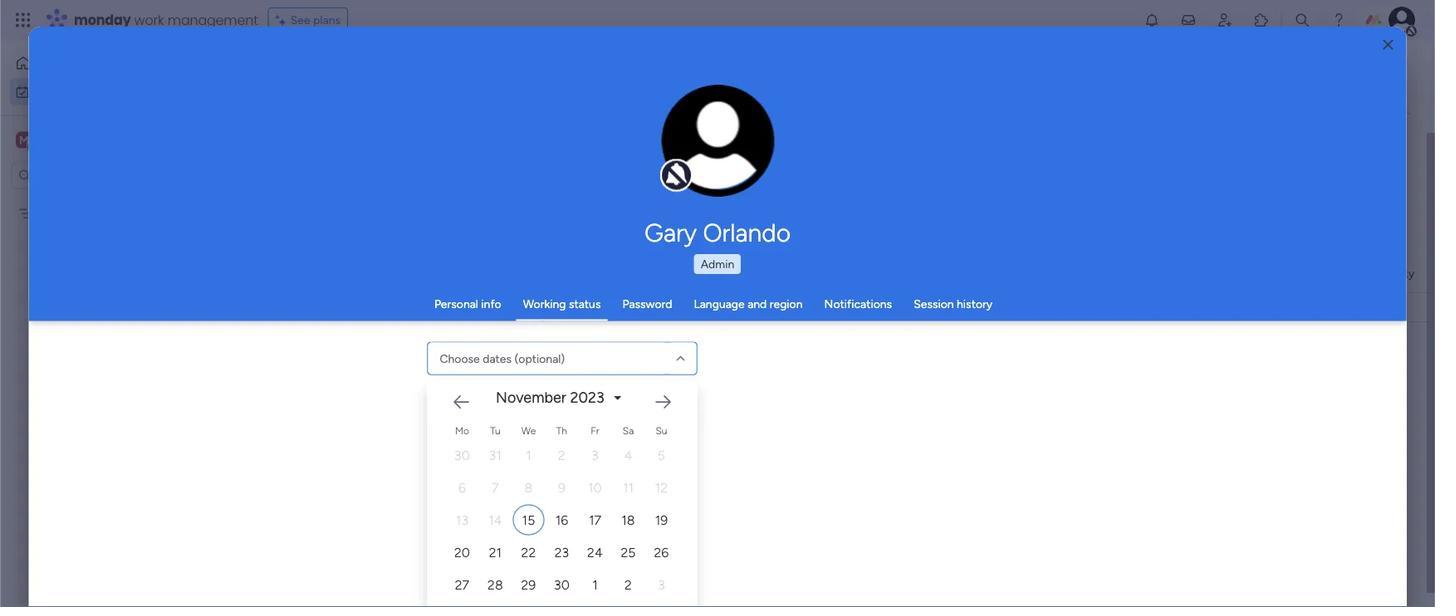 Task type: describe. For each thing, give the bounding box(es) containing it.
november 2023
[[496, 389, 604, 407]]

19 button
[[646, 505, 677, 535]]

month
[[911, 302, 943, 316]]

mo
[[455, 425, 469, 437]]

choose dates (optional)
[[440, 351, 565, 366]]

notifications
[[825, 297, 892, 311]]

21
[[489, 545, 502, 560]]

th
[[556, 425, 567, 437]]

sa
[[623, 425, 634, 437]]

22
[[521, 545, 536, 560]]

work for monday
[[134, 10, 164, 29]]

18
[[621, 512, 635, 528]]

november
[[496, 389, 566, 407]]

Filter dashboard by text search field
[[245, 133, 396, 160]]

select product image
[[15, 12, 32, 28]]

do
[[454, 307, 468, 321]]

29 button
[[513, 570, 544, 600]]

gary orlando image
[[1389, 7, 1416, 33]]

19
[[655, 512, 668, 528]]

disturb
[[492, 307, 528, 321]]

my work
[[37, 85, 81, 99]]

workspace
[[71, 132, 136, 148]]

27
[[455, 577, 469, 593]]

tu
[[490, 425, 500, 437]]

do not disturb
[[454, 307, 528, 321]]

inbox image
[[1181, 12, 1197, 28]]

16
[[555, 512, 568, 528]]

notifications image
[[1144, 12, 1161, 28]]

26 button
[[646, 537, 677, 568]]

items
[[418, 540, 446, 554]]

change profile picture
[[683, 150, 753, 177]]

khvhg link
[[692, 293, 846, 323]]

25
[[621, 545, 636, 560]]

1
[[592, 577, 598, 593]]

password link
[[623, 297, 673, 311]]

(optional)
[[514, 351, 565, 366]]

home button
[[10, 50, 179, 76]]

working status
[[523, 297, 601, 311]]

home
[[38, 56, 70, 70]]

20
[[454, 545, 470, 560]]

apps image
[[1254, 12, 1270, 28]]

change
[[683, 150, 720, 163]]

22 button
[[513, 537, 544, 568]]

plans
[[313, 13, 341, 27]]

2
[[624, 577, 632, 593]]

language and region
[[694, 297, 803, 311]]

21 button
[[479, 537, 511, 568]]

search everything image
[[1294, 12, 1311, 28]]

gary orlando button
[[489, 218, 946, 248]]

invite members image
[[1217, 12, 1234, 28]]

24
[[587, 545, 603, 560]]

26
[[654, 545, 669, 560]]

see plans button
[[268, 7, 348, 32]]

khvhg
[[695, 302, 726, 316]]

picture
[[701, 164, 735, 177]]

gary
[[645, 218, 697, 248]]

24 button
[[579, 537, 611, 568]]

17 button
[[579, 505, 611, 535]]

15 button
[[513, 505, 544, 535]]

29
[[521, 577, 536, 593]]

monday
[[74, 10, 131, 29]]

this
[[889, 302, 909, 316]]

region
[[770, 297, 803, 311]]

help image
[[1331, 12, 1348, 28]]

m
[[19, 133, 29, 147]]

17
[[589, 512, 601, 528]]



Task type: locate. For each thing, give the bounding box(es) containing it.
work for my
[[55, 85, 81, 99]]

0 horizontal spatial work
[[55, 85, 81, 99]]

session history
[[914, 297, 993, 311]]

1 vertical spatial work
[[55, 85, 81, 99]]

work right monday
[[134, 10, 164, 29]]

language
[[694, 297, 745, 311]]

change profile picture button
[[662, 85, 775, 198]]

list box
[[0, 196, 212, 452]]

and
[[748, 297, 767, 311]]

27 button
[[446, 570, 478, 600]]

30 button
[[546, 570, 577, 600]]

23
[[554, 545, 569, 560]]

working
[[523, 297, 566, 311]]

work inside button
[[55, 85, 81, 99]]

history
[[957, 297, 993, 311]]

monday work management
[[74, 10, 258, 29]]

close image
[[1384, 39, 1394, 51]]

see
[[291, 13, 310, 27]]

20 button
[[446, 537, 478, 568]]

0 items
[[407, 540, 446, 554]]

main
[[38, 132, 67, 148]]

november 2023 region
[[427, 368, 1200, 607]]

16 button
[[546, 505, 577, 535]]

2023
[[570, 389, 604, 407]]

working status link
[[523, 297, 601, 311]]

work
[[134, 10, 164, 29], [55, 85, 81, 99]]

preview image
[[535, 308, 549, 322]]

dates
[[483, 351, 511, 366]]

admin
[[701, 257, 735, 271]]

notifications link
[[825, 297, 892, 311]]

1 button
[[579, 570, 611, 600]]

management
[[168, 10, 258, 29]]

personal info link
[[434, 297, 502, 311]]

choose
[[440, 351, 480, 366]]

0
[[407, 540, 415, 554]]

this month
[[889, 302, 943, 316]]

15
[[522, 512, 535, 528]]

workspace image
[[16, 131, 32, 149]]

orlando
[[703, 218, 791, 248]]

profile
[[723, 150, 753, 163]]

1 horizontal spatial work
[[134, 10, 164, 29]]

priority
[[1378, 266, 1415, 280]]

Search in workspace field
[[35, 166, 139, 185]]

28 button
[[479, 570, 511, 600]]

my work button
[[10, 79, 179, 105]]

main workspace
[[38, 132, 136, 148]]

su
[[655, 425, 667, 437]]

my
[[37, 85, 53, 99]]

28
[[487, 577, 503, 593]]

status
[[569, 297, 601, 311]]

personal
[[434, 297, 478, 311]]

personal info
[[434, 297, 502, 311]]

session
[[914, 297, 954, 311]]

25 button
[[612, 537, 644, 568]]

not
[[471, 307, 489, 321]]

gary orlando
[[645, 218, 791, 248]]

caret down image
[[614, 392, 621, 404]]

session history link
[[914, 297, 993, 311]]

fr
[[591, 425, 599, 437]]

info
[[481, 297, 502, 311]]

18 button
[[612, 505, 644, 535]]

password
[[623, 297, 673, 311]]

work right my
[[55, 85, 81, 99]]

option
[[0, 199, 212, 202]]

workspace selection element
[[16, 130, 139, 152]]

0 vertical spatial work
[[134, 10, 164, 29]]

we
[[521, 425, 536, 437]]

2 button
[[612, 570, 644, 600]]

see plans
[[291, 13, 341, 27]]

language and region link
[[694, 297, 803, 311]]

23 button
[[546, 537, 577, 568]]



Task type: vqa. For each thing, say whether or not it's contained in the screenshot.
The Plans
yes



